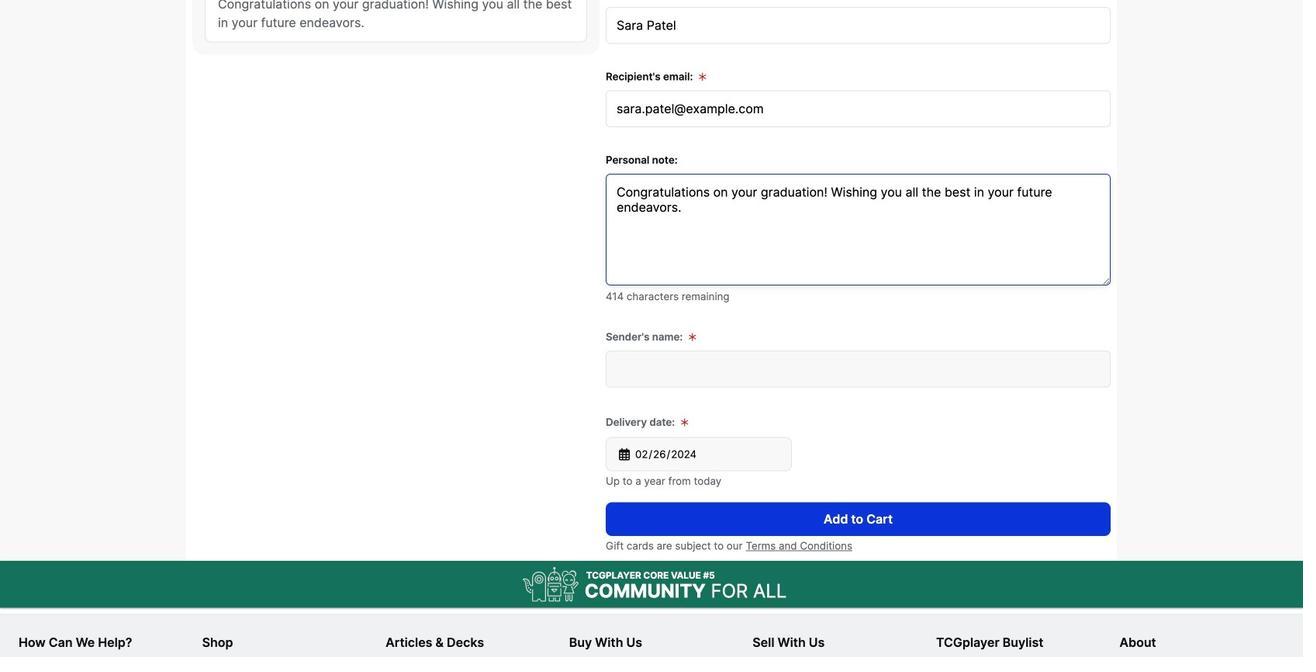 Task type: vqa. For each thing, say whether or not it's contained in the screenshot.
right asterisk icon
yes



Task type: locate. For each thing, give the bounding box(es) containing it.
0 vertical spatial asterisk image
[[689, 333, 697, 342]]

calendar days image
[[619, 448, 630, 461]]

asterisk image
[[699, 72, 707, 82]]

None date field
[[607, 438, 791, 471]]

Sender's name: text field
[[606, 351, 1111, 388]]

asterisk image
[[689, 333, 697, 342], [681, 418, 689, 427]]



Task type: describe. For each thing, give the bounding box(es) containing it.
Recipient's name: text field
[[606, 7, 1111, 44]]

Personal note: text field
[[606, 174, 1111, 286]]

1 vertical spatial asterisk image
[[681, 418, 689, 427]]

Recipient's email: email field
[[606, 90, 1111, 127]]



